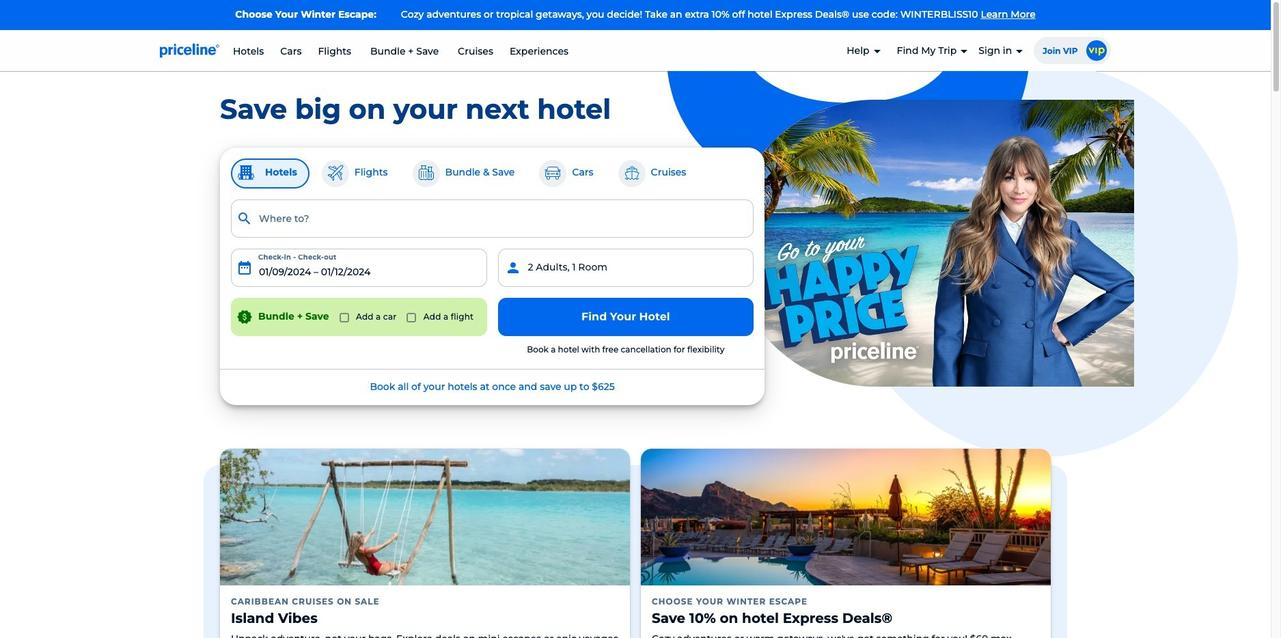 Task type: vqa. For each thing, say whether or not it's contained in the screenshot.
'Button'
no



Task type: describe. For each thing, give the bounding box(es) containing it.
Where to? field
[[231, 199, 754, 238]]

vip badge icon image
[[1087, 40, 1107, 61]]

priceline.com home image
[[160, 43, 219, 58]]

types of travel tab list
[[231, 158, 754, 188]]



Task type: locate. For each thing, give the bounding box(es) containing it.
traveler selection text field
[[498, 248, 754, 287]]

Check-in - Check-out field
[[231, 248, 487, 287]]

None field
[[231, 199, 754, 238]]



